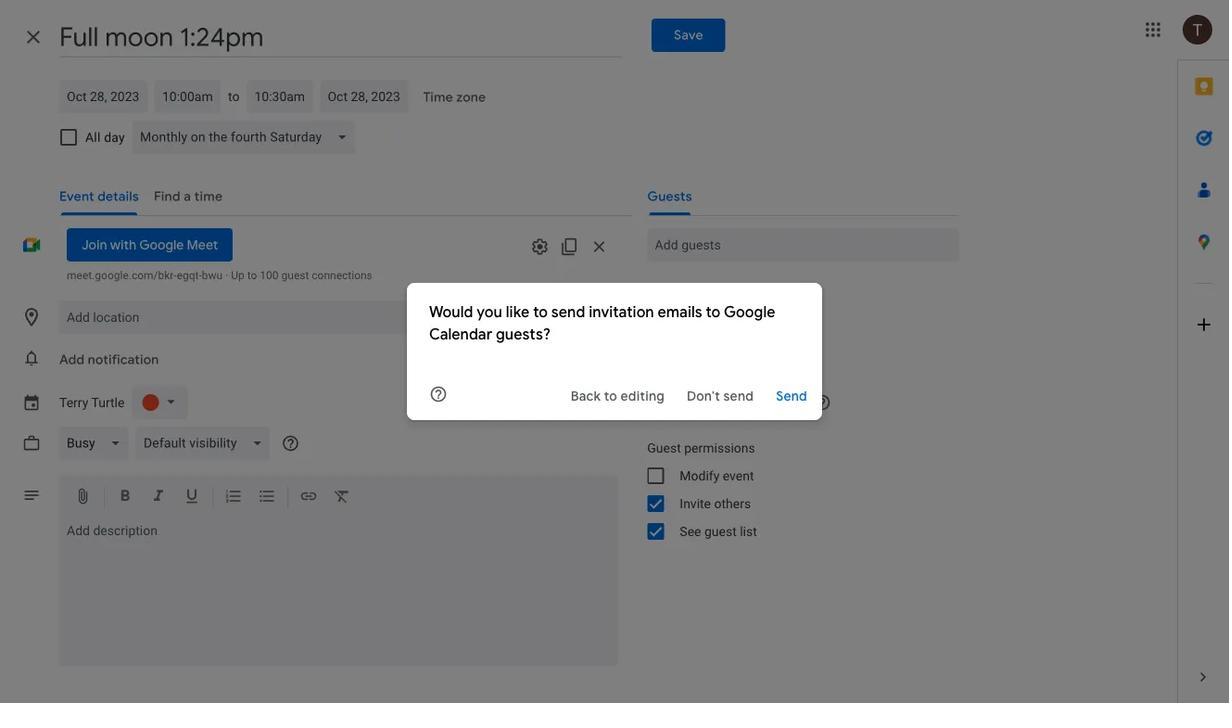 Task type: describe. For each thing, give the bounding box(es) containing it.
calendar inside the would you like to send invitation emails to google calendar guests?
[[429, 325, 493, 344]]

*
[[648, 395, 653, 410]]

time zone button
[[416, 81, 494, 114]]

organizer
[[685, 302, 732, 315]]

remove formatting image
[[333, 487, 352, 509]]

permissions
[[685, 440, 756, 455]]

back to editing
[[571, 388, 665, 404]]

all day
[[85, 129, 125, 145]]

cannot
[[711, 395, 751, 410]]

guest inside group
[[705, 524, 737, 539]]

with
[[110, 237, 137, 253]]

others
[[715, 496, 751, 511]]

numbered list image
[[224, 487, 243, 509]]

connections
[[312, 269, 373, 282]]

like
[[506, 303, 530, 322]]

don't send button
[[680, 379, 762, 413]]

add notification button
[[52, 343, 166, 377]]

would you like to send invitation emails to google calendar guests? heading
[[429, 301, 800, 346]]

Title text field
[[59, 17, 622, 58]]

eloise vanian tree item
[[633, 319, 959, 349]]

send
[[776, 388, 808, 404]]

up
[[231, 269, 245, 282]]

1 vertical spatial calendar
[[657, 395, 708, 410]]

guests?
[[496, 325, 551, 344]]

guest
[[648, 440, 682, 455]]

add
[[59, 352, 85, 368]]

join with google meet
[[82, 237, 218, 253]]

see
[[680, 524, 702, 539]]

0 horizontal spatial google
[[139, 237, 184, 253]]

italic image
[[149, 487, 168, 509]]

back
[[571, 388, 601, 404]]

guest permissions
[[648, 440, 756, 455]]

0 horizontal spatial guest
[[282, 269, 309, 282]]

time zone
[[423, 89, 486, 106]]

terry for terry turtle organizer
[[685, 284, 714, 300]]

invite
[[680, 496, 711, 511]]

be
[[754, 395, 768, 410]]

would you like to send invitation emails to google calendar guests? dialog
[[407, 283, 823, 420]]

join with google meet link
[[67, 228, 233, 262]]

save
[[674, 27, 704, 44]]

underline image
[[183, 487, 201, 509]]

formatting options toolbar
[[59, 475, 618, 520]]

list
[[740, 524, 758, 539]]

editing
[[621, 388, 665, 404]]

send inside the would you like to send invitation emails to google calendar guests?
[[552, 303, 586, 322]]

send inside button
[[724, 388, 754, 404]]

to inside button
[[605, 388, 618, 404]]

guests invited to this event. tree
[[633, 280, 959, 378]]



Task type: locate. For each thing, give the bounding box(es) containing it.
modify
[[680, 468, 720, 483]]

turtle for terry turtle organizer
[[717, 284, 750, 300]]

100
[[260, 269, 279, 282]]

emails
[[658, 303, 703, 322]]

send right like
[[552, 303, 586, 322]]

shown
[[772, 395, 810, 410]]

zone
[[456, 89, 486, 106]]

day
[[104, 129, 125, 145]]

turtle down add notification button
[[91, 395, 125, 410]]

1 vertical spatial google
[[724, 303, 776, 322]]

turtle inside the terry turtle organizer
[[717, 284, 750, 300]]

1 horizontal spatial terry
[[685, 284, 714, 300]]

add notification
[[59, 352, 159, 368]]

0 horizontal spatial send
[[552, 303, 586, 322]]

tab list
[[1179, 60, 1230, 651]]

1 vertical spatial guest
[[705, 524, 737, 539]]

terry
[[685, 284, 714, 300], [59, 395, 88, 410]]

see guest list
[[680, 524, 758, 539]]

would
[[429, 303, 473, 322]]

invite others
[[680, 496, 751, 511]]

0 horizontal spatial terry
[[59, 395, 88, 410]]

event
[[723, 468, 755, 483]]

terry down add
[[59, 395, 88, 410]]

send
[[552, 303, 586, 322], [724, 388, 754, 404]]

1 vertical spatial send
[[724, 388, 754, 404]]

send left be
[[724, 388, 754, 404]]

terry turtle organizer
[[685, 284, 750, 315]]

0 vertical spatial send
[[552, 303, 586, 322]]

egqt-
[[177, 269, 202, 282]]

guest
[[282, 269, 309, 282], [705, 524, 737, 539]]

1 horizontal spatial send
[[724, 388, 754, 404]]

bold image
[[116, 487, 134, 509]]

1 vertical spatial turtle
[[91, 395, 125, 410]]

terry up organizer
[[685, 284, 714, 300]]

time
[[423, 89, 453, 106]]

terry turtle, organizer tree item
[[633, 280, 959, 319]]

meet.google.com/bkr-
[[67, 269, 177, 282]]

google inside the would you like to send invitation emails to google calendar guests?
[[724, 303, 776, 322]]

guest left list
[[705, 524, 737, 539]]

to
[[228, 89, 240, 104], [247, 269, 257, 282], [533, 303, 548, 322], [706, 303, 721, 322], [605, 388, 618, 404]]

invitation
[[589, 303, 655, 322]]

1 horizontal spatial google
[[724, 303, 776, 322]]

0 vertical spatial calendar
[[429, 325, 493, 344]]

Description text field
[[59, 523, 618, 662]]

0 vertical spatial guest
[[282, 269, 309, 282]]

terry turtle
[[59, 395, 125, 410]]

google
[[139, 237, 184, 253], [724, 303, 776, 322]]

turtle up organizer
[[717, 284, 750, 300]]

meet.google.com/bkr-egqt-bwu · up to 100 guest connections
[[67, 269, 373, 282]]

don't send
[[687, 388, 754, 404]]

turtle for terry turtle
[[91, 395, 125, 410]]

back to editing button
[[564, 379, 672, 413]]

1 vertical spatial terry
[[59, 395, 88, 410]]

0 horizontal spatial calendar
[[429, 325, 493, 344]]

bulleted list image
[[258, 487, 276, 509]]

1 horizontal spatial turtle
[[717, 284, 750, 300]]

1 horizontal spatial calendar
[[657, 395, 708, 410]]

* calendar cannot be shown
[[648, 395, 810, 410]]

calendar
[[429, 325, 493, 344], [657, 395, 708, 410]]

calendar down would
[[429, 325, 493, 344]]

you
[[477, 303, 503, 322]]

save button
[[652, 19, 726, 52]]

turtle
[[717, 284, 750, 300], [91, 395, 125, 410]]

1 horizontal spatial guest
[[705, 524, 737, 539]]

join
[[82, 237, 107, 253]]

modify event
[[680, 468, 755, 483]]

send button
[[769, 379, 815, 413]]

terry inside the terry turtle organizer
[[685, 284, 714, 300]]

harlow noah tree item
[[633, 349, 959, 378]]

guest right 100
[[282, 269, 309, 282]]

notification
[[88, 352, 159, 368]]

group containing guest permissions
[[633, 434, 959, 545]]

0 vertical spatial turtle
[[717, 284, 750, 300]]

all
[[85, 129, 101, 145]]

insert link image
[[300, 487, 318, 509]]

0 vertical spatial terry
[[685, 284, 714, 300]]

bwu
[[202, 269, 223, 282]]

·
[[226, 269, 228, 282]]

group
[[633, 434, 959, 545]]

calendar right *
[[657, 395, 708, 410]]

terry for terry turtle
[[59, 395, 88, 410]]

meet
[[187, 237, 218, 253]]

don't
[[687, 388, 721, 404]]

0 vertical spatial google
[[139, 237, 184, 253]]

would you like to send invitation emails to google calendar guests?
[[429, 303, 776, 344]]

0 horizontal spatial turtle
[[91, 395, 125, 410]]



Task type: vqa. For each thing, say whether or not it's contained in the screenshot.
emails
yes



